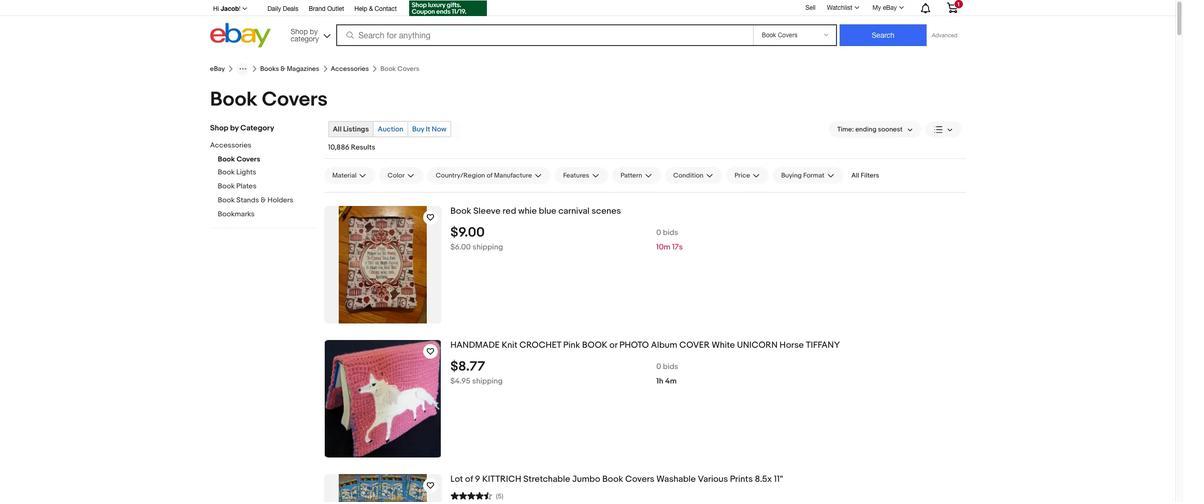 Task type: vqa. For each thing, say whether or not it's contained in the screenshot.
Display 32 x 12" inch Vinyl Record LP Albums in Wall Hanging Sleeves Pockets
no



Task type: describe. For each thing, give the bounding box(es) containing it.
book
[[582, 341, 608, 351]]

1
[[958, 1, 961, 7]]

1 horizontal spatial covers
[[262, 88, 328, 112]]

pattern button
[[613, 167, 661, 184]]

features button
[[555, 167, 608, 184]]

daily
[[268, 5, 281, 12]]

lot of 9 kittrich stretchable jumbo book covers washable various prints 8.5x 11" image
[[339, 475, 427, 503]]

buying format
[[782, 172, 825, 180]]

stretchable
[[524, 475, 571, 485]]

$6.00
[[451, 242, 471, 252]]

all listings link
[[329, 122, 373, 137]]

advanced link
[[927, 25, 963, 46]]

shipping for $8.77
[[472, 377, 503, 387]]

color button
[[380, 167, 424, 184]]

buy it now link
[[408, 122, 451, 137]]

book up shop by category
[[210, 88, 258, 112]]

format
[[804, 172, 825, 180]]

& inside accessories book covers book lights book plates book stands & holders bookmarks
[[261, 196, 266, 205]]

pink
[[564, 341, 580, 351]]

sell link
[[801, 4, 821, 11]]

filters
[[861, 172, 880, 180]]

color
[[388, 172, 405, 180]]

sell
[[806, 4, 816, 11]]

cover
[[680, 341, 710, 351]]

9
[[475, 475, 481, 485]]

knit
[[502, 341, 518, 351]]

get the coupon image
[[409, 1, 487, 16]]

price
[[735, 172, 751, 180]]

17s
[[673, 242, 683, 252]]

tiffany
[[806, 341, 841, 351]]

books & magazines
[[260, 65, 320, 73]]

ebay inside 'link'
[[883, 4, 897, 11]]

it
[[426, 125, 430, 134]]

book up bookmarks
[[218, 196, 235, 205]]

10,886 results
[[328, 143, 376, 152]]

washable
[[657, 475, 696, 485]]

shop for shop by category
[[291, 27, 308, 36]]

of for country/region
[[487, 172, 493, 180]]

$8.77
[[451, 359, 485, 375]]

help & contact
[[355, 5, 397, 12]]

time:
[[838, 125, 854, 134]]

now
[[432, 125, 447, 134]]

auction
[[378, 125, 404, 134]]

4m
[[665, 377, 677, 387]]

results
[[351, 143, 376, 152]]

holders
[[268, 196, 294, 205]]

bookmarks link
[[218, 210, 316, 220]]

handmade
[[451, 341, 500, 351]]

book sleeve red whie blue carnival scenes image
[[339, 206, 427, 324]]

10,886
[[328, 143, 349, 152]]

price button
[[727, 167, 769, 184]]

listings
[[343, 125, 369, 134]]

my ebay
[[873, 4, 897, 11]]

lot of 9 kittrich stretchable jumbo book covers washable various prints 8.5x 11"
[[451, 475, 783, 485]]

0 bids $6.00 shipping
[[451, 228, 679, 252]]

daily deals link
[[268, 4, 299, 15]]

accessories for accessories
[[331, 65, 369, 73]]

country/region of manufacture
[[436, 172, 532, 180]]

magazines
[[287, 65, 320, 73]]

manufacture
[[494, 172, 532, 180]]

by for category
[[230, 123, 239, 133]]

book stands & holders link
[[218, 196, 316, 206]]

help
[[355, 5, 368, 12]]

outlet
[[327, 5, 344, 12]]

whie
[[519, 206, 537, 217]]

book plates link
[[218, 182, 316, 192]]

sleeve
[[474, 206, 501, 217]]

accessories book covers book lights book plates book stands & holders bookmarks
[[210, 141, 294, 219]]

hi jacob !
[[213, 5, 241, 12]]

category
[[240, 123, 274, 133]]

advanced
[[932, 32, 958, 38]]

watchlist link
[[822, 2, 864, 14]]

lot
[[451, 475, 463, 485]]

(5) link
[[451, 491, 504, 501]]

1 vertical spatial ebay
[[210, 65, 225, 73]]

covers inside accessories book covers book lights book plates book stands & holders bookmarks
[[237, 155, 260, 164]]

& for contact
[[369, 5, 373, 12]]

buy
[[412, 125, 424, 134]]

book lights link
[[218, 168, 316, 178]]

$9.00
[[451, 225, 485, 241]]

all listings
[[333, 125, 369, 134]]

11"
[[774, 475, 783, 485]]

white
[[712, 341, 735, 351]]

carnival
[[559, 206, 590, 217]]



Task type: locate. For each thing, give the bounding box(es) containing it.
condition button
[[665, 167, 723, 184]]

brand
[[309, 5, 326, 12]]

material button
[[324, 167, 375, 184]]

shipping for $9.00
[[473, 242, 503, 252]]

1 vertical spatial &
[[281, 65, 286, 73]]

accessories
[[331, 65, 369, 73], [210, 141, 252, 150]]

1 vertical spatial of
[[465, 475, 473, 485]]

my ebay link
[[867, 2, 909, 14]]

bids inside "0 bids $4.95 shipping"
[[663, 362, 679, 372]]

crochet
[[520, 341, 562, 351]]

accessories link down category
[[210, 141, 309, 151]]

1 vertical spatial 0
[[657, 362, 662, 372]]

1 horizontal spatial &
[[281, 65, 286, 73]]

& right books
[[281, 65, 286, 73]]

1 horizontal spatial accessories
[[331, 65, 369, 73]]

accessories link
[[331, 65, 369, 73], [210, 141, 309, 151]]

bids for $8.77
[[663, 362, 679, 372]]

all up 10,886
[[333, 125, 342, 134]]

handmade knit crochet pink book or photo album cover white unicorn horse tiffany
[[451, 341, 841, 351]]

2 vertical spatial &
[[261, 196, 266, 205]]

0 vertical spatial ebay
[[883, 4, 897, 11]]

plates
[[237, 182, 257, 191]]

book covers
[[210, 88, 328, 112]]

0 bids $4.95 shipping
[[451, 362, 679, 387]]

watchlist
[[827, 4, 853, 11]]

& down book plates link
[[261, 196, 266, 205]]

shop left category
[[210, 123, 228, 133]]

by inside shop by category
[[310, 27, 318, 36]]

2 0 from the top
[[657, 362, 662, 372]]

bids up the 10m 17s
[[663, 228, 679, 238]]

0 horizontal spatial covers
[[237, 155, 260, 164]]

deals
[[283, 5, 299, 12]]

shop down deals
[[291, 27, 308, 36]]

book left plates
[[218, 182, 235, 191]]

stands
[[237, 196, 259, 205]]

shop inside shop by category
[[291, 27, 308, 36]]

0 for $8.77
[[657, 362, 662, 372]]

covers up lights
[[237, 155, 260, 164]]

0 vertical spatial accessories link
[[331, 65, 369, 73]]

1 vertical spatial accessories link
[[210, 141, 309, 151]]

0 vertical spatial 0
[[657, 228, 662, 238]]

accessories link right magazines in the top of the page
[[331, 65, 369, 73]]

Search for anything text field
[[338, 25, 752, 45]]

various
[[698, 475, 728, 485]]

all for all filters
[[852, 172, 860, 180]]

time: ending soonest button
[[829, 121, 922, 138]]

handmade knit crochet pink book or photo album cover white unicorn horse tiffany image
[[325, 341, 441, 458]]

shipping inside 0 bids $6.00 shipping
[[473, 242, 503, 252]]

0 for $9.00
[[657, 228, 662, 238]]

0
[[657, 228, 662, 238], [657, 362, 662, 372]]

1 vertical spatial all
[[852, 172, 860, 180]]

2 horizontal spatial covers
[[626, 475, 655, 485]]

0 horizontal spatial of
[[465, 475, 473, 485]]

& right help
[[369, 5, 373, 12]]

0 inside 0 bids $6.00 shipping
[[657, 228, 662, 238]]

photo
[[620, 341, 649, 351]]

red
[[503, 206, 517, 217]]

buy it now
[[412, 125, 447, 134]]

none submit inside shop by category banner
[[840, 24, 927, 46]]

10m 17s
[[657, 242, 683, 252]]

$4.95
[[451, 377, 471, 387]]

covers left washable on the right of the page
[[626, 475, 655, 485]]

1 vertical spatial accessories
[[210, 141, 252, 150]]

help & contact link
[[355, 4, 397, 15]]

shipping down $8.77
[[472, 377, 503, 387]]

1 0 from the top
[[657, 228, 662, 238]]

book down shop by category
[[218, 155, 235, 164]]

book up $9.00
[[451, 206, 472, 217]]

1 vertical spatial shop
[[210, 123, 228, 133]]

book sleeve red whie blue carnival scenes link
[[451, 206, 966, 217]]

view: list view image
[[934, 124, 953, 135]]

brand outlet
[[309, 5, 344, 12]]

account navigation
[[208, 0, 966, 18]]

condition
[[674, 172, 704, 180]]

0 horizontal spatial accessories
[[210, 141, 252, 150]]

all filters button
[[848, 167, 884, 184]]

& for magazines
[[281, 65, 286, 73]]

1 horizontal spatial accessories link
[[331, 65, 369, 73]]

!
[[239, 5, 241, 12]]

accessories right magazines in the top of the page
[[331, 65, 369, 73]]

handmade knit crochet pink book or photo album cover white unicorn horse tiffany link
[[451, 341, 966, 351]]

all for all listings
[[333, 125, 342, 134]]

0 vertical spatial all
[[333, 125, 342, 134]]

of inside dropdown button
[[487, 172, 493, 180]]

covers down books & magazines
[[262, 88, 328, 112]]

bids for $9.00
[[663, 228, 679, 238]]

buying
[[782, 172, 802, 180]]

0 up 10m
[[657, 228, 662, 238]]

lot of 9 kittrich stretchable jumbo book covers washable various prints 8.5x 11" link
[[451, 475, 966, 486]]

book left lights
[[218, 168, 235, 177]]

accessories for accessories book covers book lights book plates book stands & holders bookmarks
[[210, 141, 252, 150]]

time: ending soonest
[[838, 125, 903, 134]]

jacob
[[221, 5, 239, 12]]

books & magazines link
[[260, 65, 320, 73]]

1 horizontal spatial by
[[310, 27, 318, 36]]

1h 4m
[[657, 377, 677, 387]]

0 horizontal spatial all
[[333, 125, 342, 134]]

8.5x
[[755, 475, 772, 485]]

shop by category button
[[286, 23, 333, 45]]

1 horizontal spatial all
[[852, 172, 860, 180]]

bids inside 0 bids $6.00 shipping
[[663, 228, 679, 238]]

accessories inside accessories book covers book lights book plates book stands & holders bookmarks
[[210, 141, 252, 150]]

country/region
[[436, 172, 485, 180]]

0 vertical spatial &
[[369, 5, 373, 12]]

shipping inside "0 bids $4.95 shipping"
[[472, 377, 503, 387]]

shop by category
[[291, 27, 319, 43]]

(5)
[[496, 493, 504, 501]]

books
[[260, 65, 279, 73]]

0 vertical spatial by
[[310, 27, 318, 36]]

kittrich
[[482, 475, 522, 485]]

by left category
[[230, 123, 239, 133]]

0 horizontal spatial accessories link
[[210, 141, 309, 151]]

& inside help & contact link
[[369, 5, 373, 12]]

1 link
[[941, 0, 964, 15]]

2 vertical spatial covers
[[626, 475, 655, 485]]

all inside all listings link
[[333, 125, 342, 134]]

1 bids from the top
[[663, 228, 679, 238]]

bookmarks
[[218, 210, 255, 219]]

0 vertical spatial covers
[[262, 88, 328, 112]]

0 horizontal spatial ebay
[[210, 65, 225, 73]]

of left manufacture
[[487, 172, 493, 180]]

unicorn
[[737, 341, 778, 351]]

1 horizontal spatial shop
[[291, 27, 308, 36]]

4.5 out of 5 stars image
[[451, 491, 492, 501]]

None submit
[[840, 24, 927, 46]]

country/region of manufacture button
[[428, 167, 551, 184]]

or
[[610, 341, 618, 351]]

of
[[487, 172, 493, 180], [465, 475, 473, 485]]

daily deals
[[268, 5, 299, 12]]

by down brand
[[310, 27, 318, 36]]

1 vertical spatial bids
[[663, 362, 679, 372]]

0 vertical spatial of
[[487, 172, 493, 180]]

2 horizontal spatial &
[[369, 5, 373, 12]]

of for lot
[[465, 475, 473, 485]]

all left "filters"
[[852, 172, 860, 180]]

blue
[[539, 206, 557, 217]]

1 vertical spatial by
[[230, 123, 239, 133]]

1 vertical spatial covers
[[237, 155, 260, 164]]

0 vertical spatial shop
[[291, 27, 308, 36]]

1h
[[657, 377, 664, 387]]

0 vertical spatial bids
[[663, 228, 679, 238]]

shop for shop by category
[[210, 123, 228, 133]]

all inside all filters button
[[852, 172, 860, 180]]

auction link
[[374, 122, 408, 137]]

0 horizontal spatial by
[[230, 123, 239, 133]]

of left 9
[[465, 475, 473, 485]]

1 horizontal spatial of
[[487, 172, 493, 180]]

shipping
[[473, 242, 503, 252], [472, 377, 503, 387]]

1 vertical spatial shipping
[[472, 377, 503, 387]]

ebay link
[[210, 65, 225, 73]]

all filters
[[852, 172, 880, 180]]

soonest
[[878, 125, 903, 134]]

0 vertical spatial accessories
[[331, 65, 369, 73]]

scenes
[[592, 206, 621, 217]]

1 horizontal spatial ebay
[[883, 4, 897, 11]]

shipping down $9.00
[[473, 242, 503, 252]]

2 bids from the top
[[663, 362, 679, 372]]

0 vertical spatial shipping
[[473, 242, 503, 252]]

hi
[[213, 5, 219, 12]]

lights
[[237, 168, 256, 177]]

0 inside "0 bids $4.95 shipping"
[[657, 362, 662, 372]]

accessories down shop by category
[[210, 141, 252, 150]]

contact
[[375, 5, 397, 12]]

bids
[[663, 228, 679, 238], [663, 362, 679, 372]]

my
[[873, 4, 882, 11]]

by for category
[[310, 27, 318, 36]]

pattern
[[621, 172, 643, 180]]

bids up 4m
[[663, 362, 679, 372]]

book right jumbo
[[603, 475, 624, 485]]

category
[[291, 34, 319, 43]]

0 up 1h
[[657, 362, 662, 372]]

shop by category banner
[[208, 0, 966, 50]]

0 horizontal spatial shop
[[210, 123, 228, 133]]

0 horizontal spatial &
[[261, 196, 266, 205]]

&
[[369, 5, 373, 12], [281, 65, 286, 73], [261, 196, 266, 205]]



